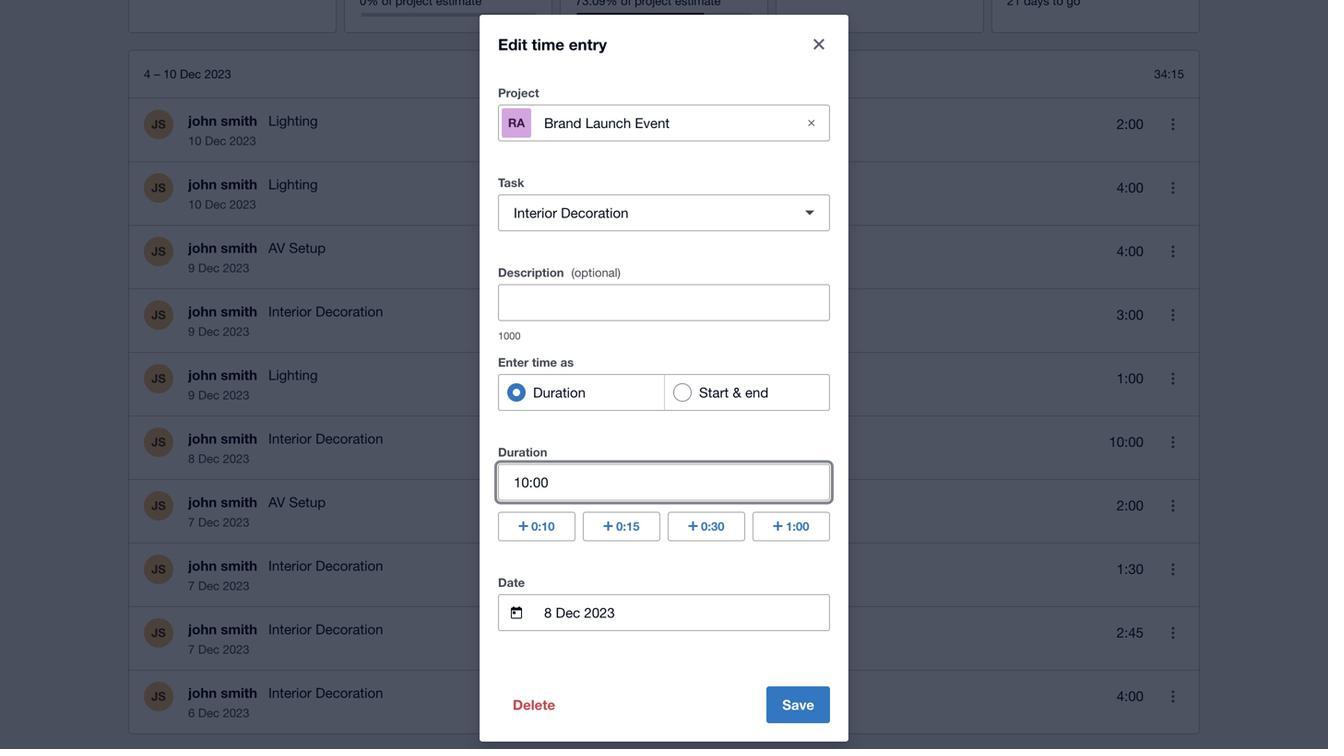 Task type: describe. For each thing, give the bounding box(es) containing it.
decoration for 1:30
[[316, 558, 383, 574]]

0:15
[[616, 520, 640, 534]]

decoration for 10:00
[[316, 431, 383, 447]]

setup for 2:00
[[289, 494, 326, 511]]

0:30 button
[[668, 512, 745, 542]]

Duration field
[[499, 465, 829, 500]]

1 horizontal spatial 1:00
[[1117, 370, 1144, 386]]

7 dec 2023 for 2:00
[[188, 516, 249, 530]]

description
[[498, 266, 564, 280]]

4 – 10 dec 2023
[[144, 67, 231, 81]]

9 dec 2023 for interior
[[188, 325, 249, 339]]

9 js from the top
[[151, 626, 166, 641]]

8 john from the top
[[188, 558, 217, 575]]

9 john from the top
[[188, 622, 217, 638]]

3 js from the top
[[151, 244, 166, 259]]

4
[[144, 67, 151, 81]]

1 vertical spatial duration
[[498, 446, 547, 460]]

lighting for 1:00
[[268, 367, 318, 383]]

edit
[[498, 35, 527, 53]]

interior for 3:00
[[268, 303, 312, 320]]

task
[[498, 176, 524, 190]]

interior decoration for 1:30
[[268, 558, 383, 574]]

decoration for 3:00
[[316, 303, 383, 320]]

1:30
[[1117, 561, 1144, 577]]

1 john from the top
[[188, 113, 217, 129]]

interior decoration for 10:00
[[268, 431, 383, 447]]

4 john from the top
[[188, 303, 217, 320]]

10 for 2:00
[[188, 134, 202, 148]]

0 vertical spatial 10
[[163, 67, 177, 81]]

10 john from the top
[[188, 685, 217, 702]]

7 js from the top
[[151, 499, 166, 513]]

close image
[[814, 39, 825, 50]]

save
[[782, 697, 814, 714]]

enter time as
[[498, 356, 574, 370]]

1:00 inside button
[[786, 520, 809, 534]]

10 for 4:00
[[188, 197, 202, 212]]

3 john smith from the top
[[188, 240, 257, 256]]

9 for av
[[188, 261, 195, 275]]

6 john smith from the top
[[188, 431, 257, 447]]

1 4:00 from the top
[[1117, 179, 1144, 196]]

8 john smith from the top
[[188, 558, 257, 575]]

enter time as group
[[498, 374, 830, 411]]

9 for interior
[[188, 325, 195, 339]]

7 for 2:45
[[188, 643, 195, 657]]

2 js from the top
[[151, 181, 166, 195]]

2 john from the top
[[188, 176, 217, 193]]

interior for 2:45
[[268, 622, 312, 638]]

6 js from the top
[[151, 435, 166, 450]]

3 9 from the top
[[188, 388, 195, 403]]

Find or choose a project field
[[542, 106, 786, 141]]

clear image
[[793, 105, 830, 142]]

2:00 for lighting
[[1117, 116, 1144, 132]]

5 john smith from the top
[[188, 367, 257, 384]]

start
[[699, 385, 729, 401]]

decoration inside popup button
[[561, 205, 629, 221]]

1 john smith from the top
[[188, 113, 257, 129]]

7 dec 2023 for 2:45
[[188, 643, 249, 657]]

end
[[745, 385, 769, 401]]

6
[[188, 707, 195, 721]]

setup for 4:00
[[289, 240, 326, 256]]

entry
[[569, 35, 607, 53]]

4 john smith from the top
[[188, 303, 257, 320]]

Date field
[[542, 596, 829, 631]]

enter
[[498, 356, 529, 370]]

1:00 button
[[753, 512, 830, 542]]

&
[[733, 385, 741, 401]]

0:30
[[701, 520, 725, 534]]

4:00 for decoration
[[1117, 689, 1144, 705]]

6 john from the top
[[188, 431, 217, 447]]

5 john from the top
[[188, 367, 217, 384]]

9 smith from the top
[[221, 622, 257, 638]]

interior inside popup button
[[514, 205, 557, 221]]

1 smith from the top
[[221, 113, 257, 129]]

interior for 4:00
[[268, 685, 312, 701]]

10 smith from the top
[[221, 685, 257, 702]]

7 dec 2023 for 1:30
[[188, 579, 249, 594]]

2:45
[[1117, 625, 1144, 641]]

34:15
[[1154, 67, 1184, 81]]

8
[[188, 452, 195, 466]]

6 smith from the top
[[221, 431, 257, 447]]

decoration for 2:45
[[316, 622, 383, 638]]

7 john smith from the top
[[188, 494, 257, 511]]

10 js from the top
[[151, 690, 166, 704]]

delete
[[513, 697, 555, 714]]

8 smith from the top
[[221, 558, 257, 575]]



Task type: vqa. For each thing, say whether or not it's contained in the screenshot.
the apple popup button
no



Task type: locate. For each thing, give the bounding box(es) containing it.
project
[[498, 86, 539, 100]]

2 9 dec 2023 from the top
[[188, 325, 249, 339]]

0 vertical spatial 9
[[188, 261, 195, 275]]

save button
[[767, 687, 830, 724]]

10 john smith from the top
[[188, 685, 257, 702]]

0 horizontal spatial 1:00
[[786, 520, 809, 534]]

duration inside enter time as group
[[533, 385, 586, 401]]

0 vertical spatial 9 dec 2023
[[188, 261, 249, 275]]

duration
[[533, 385, 586, 401], [498, 446, 547, 460]]

0 vertical spatial 2:00
[[1117, 116, 1144, 132]]

smith
[[221, 113, 257, 129], [221, 176, 257, 193], [221, 240, 257, 256], [221, 303, 257, 320], [221, 367, 257, 384], [221, 431, 257, 447], [221, 494, 257, 511], [221, 558, 257, 575], [221, 622, 257, 638], [221, 685, 257, 702]]

8 js from the top
[[151, 563, 166, 577]]

10 dec 2023 for 4:00
[[188, 197, 256, 212]]

1000
[[498, 330, 521, 342]]

time
[[532, 35, 565, 53], [532, 356, 557, 370]]

2023
[[205, 67, 231, 81], [229, 134, 256, 148], [229, 197, 256, 212], [223, 261, 249, 275], [223, 325, 249, 339], [223, 388, 249, 403], [223, 452, 249, 466], [223, 516, 249, 530], [223, 579, 249, 594], [223, 643, 249, 657], [223, 707, 249, 721]]

0 vertical spatial lighting
[[268, 113, 318, 129]]

1 vertical spatial 9
[[188, 325, 195, 339]]

interior decoration for 3:00
[[268, 303, 383, 320]]

none text field inside edit time entry dialog
[[499, 285, 829, 321]]

3 lighting from the top
[[268, 367, 318, 383]]

0:10 button
[[498, 512, 576, 542]]

duration down as
[[533, 385, 586, 401]]

2 vertical spatial lighting
[[268, 367, 318, 383]]

duration up 0:10 button
[[498, 446, 547, 460]]

1 js from the top
[[151, 117, 166, 131]]

9
[[188, 261, 195, 275], [188, 325, 195, 339], [188, 388, 195, 403]]

1 7 from the top
[[188, 516, 195, 530]]

1 vertical spatial 7 dec 2023
[[188, 579, 249, 594]]

2:00
[[1117, 116, 1144, 132], [1117, 498, 1144, 514]]

1 setup from the top
[[289, 240, 326, 256]]

5 smith from the top
[[221, 367, 257, 384]]

2 9 from the top
[[188, 325, 195, 339]]

start & end
[[699, 385, 769, 401]]

10 dec 2023
[[188, 134, 256, 148], [188, 197, 256, 212]]

lighting for 4:00
[[268, 176, 318, 192]]

decoration
[[561, 205, 629, 221], [316, 303, 383, 320], [316, 431, 383, 447], [316, 558, 383, 574], [316, 622, 383, 638], [316, 685, 383, 701]]

2 av from the top
[[268, 494, 285, 511]]

1 vertical spatial 4:00
[[1117, 243, 1144, 259]]

1 vertical spatial 1:00
[[786, 520, 809, 534]]

2 lighting from the top
[[268, 176, 318, 192]]

1 vertical spatial av setup
[[268, 494, 326, 511]]

0 vertical spatial 7
[[188, 516, 195, 530]]

7 for 1:30
[[188, 579, 195, 594]]

0 vertical spatial setup
[[289, 240, 326, 256]]

1 av setup from the top
[[268, 240, 326, 256]]

2 4:00 from the top
[[1117, 243, 1144, 259]]

close button
[[801, 26, 838, 63]]

0 vertical spatial 7 dec 2023
[[188, 516, 249, 530]]

interior
[[514, 205, 557, 221], [268, 303, 312, 320], [268, 431, 312, 447], [268, 558, 312, 574], [268, 622, 312, 638], [268, 685, 312, 701]]

1 9 from the top
[[188, 261, 195, 275]]

2 smith from the top
[[221, 176, 257, 193]]

dec
[[180, 67, 201, 81], [205, 134, 226, 148], [205, 197, 226, 212], [198, 261, 219, 275], [198, 325, 219, 339], [198, 388, 219, 403], [198, 452, 219, 466], [198, 516, 219, 530], [198, 579, 219, 594], [198, 643, 219, 657], [198, 707, 219, 721]]

1:00
[[1117, 370, 1144, 386], [786, 520, 809, 534]]

2 vertical spatial 7
[[188, 643, 195, 657]]

2 av setup from the top
[[268, 494, 326, 511]]

interior decoration inside popup button
[[514, 205, 629, 221]]

2 2:00 from the top
[[1117, 498, 1144, 514]]

8 dec 2023
[[188, 452, 249, 466]]

setup
[[289, 240, 326, 256], [289, 494, 326, 511]]

interior decoration button
[[498, 195, 830, 232]]

3 7 from the top
[[188, 643, 195, 657]]

interior for 1:30
[[268, 558, 312, 574]]

av for 4:00
[[268, 240, 285, 256]]

1 9 dec 2023 from the top
[[188, 261, 249, 275]]

None text field
[[499, 285, 829, 321]]

time for enter
[[532, 356, 557, 370]]

1 10 dec 2023 from the top
[[188, 134, 256, 148]]

2 vertical spatial 4:00
[[1117, 689, 1144, 705]]

interior decoration for 2:45
[[268, 622, 383, 638]]

3 john from the top
[[188, 240, 217, 256]]

1 time from the top
[[532, 35, 565, 53]]

delete button
[[498, 687, 570, 724]]

0 vertical spatial 1:00
[[1117, 370, 1144, 386]]

2 10 dec 2023 from the top
[[188, 197, 256, 212]]

2 7 dec 2023 from the top
[[188, 579, 249, 594]]

edit time entry dialog
[[480, 15, 849, 743]]

1 vertical spatial time
[[532, 356, 557, 370]]

(optional)
[[571, 266, 621, 280]]

7 for 2:00
[[188, 516, 195, 530]]

–
[[154, 67, 160, 81]]

2 john smith from the top
[[188, 176, 257, 193]]

decoration for 4:00
[[316, 685, 383, 701]]

interior decoration for 4:00
[[268, 685, 383, 701]]

2 vertical spatial 9 dec 2023
[[188, 388, 249, 403]]

9 dec 2023
[[188, 261, 249, 275], [188, 325, 249, 339], [188, 388, 249, 403]]

1 vertical spatial 9 dec 2023
[[188, 325, 249, 339]]

1 vertical spatial lighting
[[268, 176, 318, 192]]

date
[[498, 576, 525, 590]]

10
[[163, 67, 177, 81], [188, 134, 202, 148], [188, 197, 202, 212]]

interior for 10:00
[[268, 431, 312, 447]]

av setup for 4:00
[[268, 240, 326, 256]]

3 7 dec 2023 from the top
[[188, 643, 249, 657]]

0 vertical spatial av
[[268, 240, 285, 256]]

6 dec 2023
[[188, 707, 249, 721]]

3:00
[[1117, 307, 1144, 323]]

9 john smith from the top
[[188, 622, 257, 638]]

2 vertical spatial 10
[[188, 197, 202, 212]]

1 vertical spatial setup
[[289, 494, 326, 511]]

2 vertical spatial 9
[[188, 388, 195, 403]]

1 vertical spatial 10
[[188, 134, 202, 148]]

av setup
[[268, 240, 326, 256], [268, 494, 326, 511]]

lighting for 2:00
[[268, 113, 318, 129]]

1 lighting from the top
[[268, 113, 318, 129]]

7 john from the top
[[188, 494, 217, 511]]

10:00
[[1109, 434, 1144, 450]]

1 vertical spatial 7
[[188, 579, 195, 594]]

0 vertical spatial 4:00
[[1117, 179, 1144, 196]]

0 vertical spatial time
[[532, 35, 565, 53]]

2:00 for av setup
[[1117, 498, 1144, 514]]

interior decoration
[[514, 205, 629, 221], [268, 303, 383, 320], [268, 431, 383, 447], [268, 558, 383, 574], [268, 622, 383, 638], [268, 685, 383, 701]]

description (optional)
[[498, 266, 621, 280]]

1 7 dec 2023 from the top
[[188, 516, 249, 530]]

as
[[560, 356, 574, 370]]

4 js from the top
[[151, 308, 166, 322]]

7 smith from the top
[[221, 494, 257, 511]]

2 time from the top
[[532, 356, 557, 370]]

4:00
[[1117, 179, 1144, 196], [1117, 243, 1144, 259], [1117, 689, 1144, 705]]

time left as
[[532, 356, 557, 370]]

1 vertical spatial 10 dec 2023
[[188, 197, 256, 212]]

av setup for 2:00
[[268, 494, 326, 511]]

2 setup from the top
[[289, 494, 326, 511]]

ra
[[508, 116, 525, 130]]

7 dec 2023
[[188, 516, 249, 530], [188, 579, 249, 594], [188, 643, 249, 657]]

time for edit
[[532, 35, 565, 53]]

2 7 from the top
[[188, 579, 195, 594]]

0:15 button
[[583, 512, 660, 542]]

0 vertical spatial av setup
[[268, 240, 326, 256]]

av for 2:00
[[268, 494, 285, 511]]

9 dec 2023 for av
[[188, 261, 249, 275]]

1:00 down 3:00
[[1117, 370, 1144, 386]]

3 9 dec 2023 from the top
[[188, 388, 249, 403]]

edit time entry
[[498, 35, 607, 53]]

0 vertical spatial duration
[[533, 385, 586, 401]]

7
[[188, 516, 195, 530], [188, 579, 195, 594], [188, 643, 195, 657]]

10 dec 2023 for 2:00
[[188, 134, 256, 148]]

3 4:00 from the top
[[1117, 689, 1144, 705]]

0 vertical spatial 10 dec 2023
[[188, 134, 256, 148]]

4:00 for setup
[[1117, 243, 1144, 259]]

0:10
[[531, 520, 555, 534]]

av
[[268, 240, 285, 256], [268, 494, 285, 511]]

1:00 right 0:30 in the right of the page
[[786, 520, 809, 534]]

1 vertical spatial 2:00
[[1117, 498, 1144, 514]]

4 smith from the top
[[221, 303, 257, 320]]

john
[[188, 113, 217, 129], [188, 176, 217, 193], [188, 240, 217, 256], [188, 303, 217, 320], [188, 367, 217, 384], [188, 431, 217, 447], [188, 494, 217, 511], [188, 558, 217, 575], [188, 622, 217, 638], [188, 685, 217, 702]]

5 js from the top
[[151, 372, 166, 386]]

time right edit
[[532, 35, 565, 53]]

lighting
[[268, 113, 318, 129], [268, 176, 318, 192], [268, 367, 318, 383]]

john smith
[[188, 113, 257, 129], [188, 176, 257, 193], [188, 240, 257, 256], [188, 303, 257, 320], [188, 367, 257, 384], [188, 431, 257, 447], [188, 494, 257, 511], [188, 558, 257, 575], [188, 622, 257, 638], [188, 685, 257, 702]]

2 vertical spatial 7 dec 2023
[[188, 643, 249, 657]]

1 vertical spatial av
[[268, 494, 285, 511]]

js
[[151, 117, 166, 131], [151, 181, 166, 195], [151, 244, 166, 259], [151, 308, 166, 322], [151, 372, 166, 386], [151, 435, 166, 450], [151, 499, 166, 513], [151, 563, 166, 577], [151, 626, 166, 641], [151, 690, 166, 704]]

1 2:00 from the top
[[1117, 116, 1144, 132]]

3 smith from the top
[[221, 240, 257, 256]]

1 av from the top
[[268, 240, 285, 256]]



